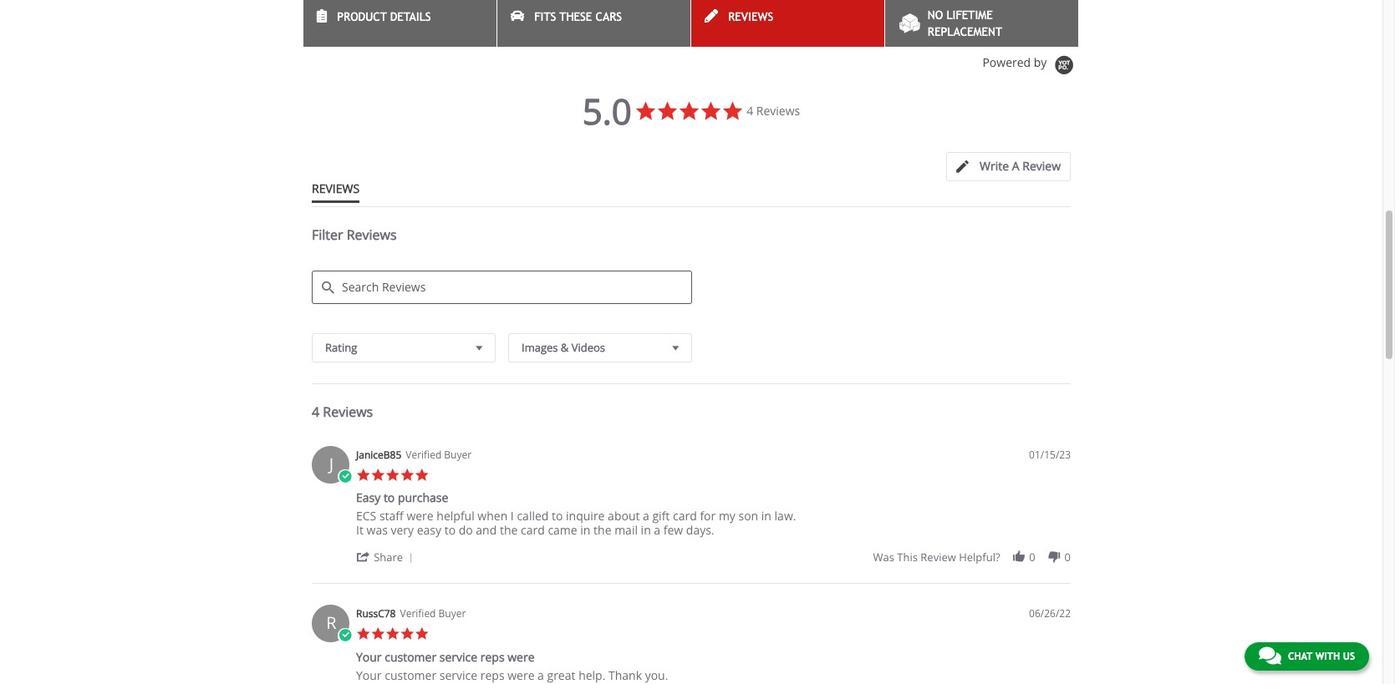 Task type: describe. For each thing, give the bounding box(es) containing it.
purchase
[[398, 490, 449, 506]]

1 vertical spatial were
[[508, 650, 535, 665]]

helpful
[[437, 509, 475, 525]]

by
[[1034, 54, 1047, 70]]

powered
[[983, 54, 1031, 70]]

powered by link
[[983, 54, 1080, 76]]

1 reps from the top
[[481, 650, 505, 665]]

a
[[1012, 158, 1020, 174]]

thank
[[609, 668, 642, 684]]

easy
[[417, 523, 442, 539]]

do
[[459, 523, 473, 539]]

2 horizontal spatial a
[[654, 523, 661, 539]]

replacement
[[928, 25, 1003, 38]]

filter reviews
[[312, 226, 397, 244]]

russc78 verified buyer
[[356, 607, 466, 622]]

gift
[[653, 509, 670, 525]]

came
[[548, 523, 578, 539]]

group containing was this review helpful?
[[874, 551, 1071, 566]]

fits these cars
[[535, 10, 622, 23]]

share image
[[356, 551, 371, 565]]

&
[[561, 340, 569, 355]]

i
[[511, 509, 514, 525]]

down triangle image
[[669, 339, 683, 357]]

no
[[928, 8, 943, 22]]

videos
[[572, 340, 605, 355]]

about
[[608, 509, 640, 525]]

it
[[356, 523, 364, 539]]

Search Reviews search field
[[312, 271, 692, 304]]

great
[[547, 668, 576, 684]]

star image down russc78
[[371, 627, 386, 642]]

no lifetime replacement
[[928, 8, 1003, 38]]

were inside the easy to purchase ecs staff were helpful when i called to inquire about a gift card for my son in law. it was very easy to do and the card came in the mail in a few days.
[[407, 509, 434, 525]]

2 your from the top
[[356, 668, 382, 684]]

0 horizontal spatial in
[[581, 523, 591, 539]]

mail
[[615, 523, 638, 539]]

0 horizontal spatial 4 reviews
[[312, 403, 373, 421]]

easy
[[356, 490, 381, 506]]

write no frame image
[[957, 160, 978, 173]]

few
[[664, 523, 683, 539]]

star image down janiceb85 verified buyer at the bottom left of page
[[400, 468, 415, 483]]

helpful?
[[959, 551, 1001, 566]]

write
[[980, 158, 1009, 174]]

details
[[390, 10, 431, 23]]

buyer for r
[[439, 607, 466, 622]]

powered by
[[983, 54, 1050, 70]]

called
[[517, 509, 549, 525]]

your customer service reps were heading
[[356, 650, 535, 669]]

was this review helpful?
[[874, 551, 1001, 566]]

write a review button
[[947, 152, 1071, 181]]

janiceb85 verified buyer
[[356, 448, 472, 462]]

1 customer from the top
[[385, 650, 437, 665]]

2 horizontal spatial in
[[762, 509, 772, 525]]

vote up review by janiceb85 on 15 jan 2023 image
[[1012, 551, 1027, 565]]

comments image
[[1259, 646, 1282, 666]]

verified buyer heading for j
[[406, 448, 472, 462]]

staff
[[380, 509, 404, 525]]

you.
[[645, 668, 668, 684]]

Rating Filter field
[[312, 334, 496, 363]]

1 your from the top
[[356, 650, 382, 665]]

with
[[1316, 651, 1341, 663]]

product
[[337, 10, 387, 23]]

images
[[522, 340, 558, 355]]

chat with us
[[1289, 651, 1356, 663]]

rating
[[325, 340, 357, 355]]

son
[[739, 509, 759, 525]]

a inside your customer service reps were your customer service reps were a great help. thank you.
[[538, 668, 544, 684]]

was
[[874, 551, 895, 566]]

1 horizontal spatial to
[[445, 523, 456, 539]]

janiceb85
[[356, 448, 402, 462]]

easy to purchase heading
[[356, 490, 449, 510]]

share
[[374, 551, 403, 566]]

verified for r
[[400, 607, 436, 622]]

tab panel containing j
[[304, 438, 1080, 685]]

write a review
[[980, 158, 1061, 174]]



Task type: vqa. For each thing, say whether or not it's contained in the screenshot.
leftmost Sign
no



Task type: locate. For each thing, give the bounding box(es) containing it.
0 vertical spatial verified buyer heading
[[406, 448, 472, 462]]

0 vertical spatial buyer
[[444, 448, 472, 462]]

reps
[[481, 650, 505, 665], [481, 668, 505, 684]]

share button
[[356, 550, 419, 566]]

2 horizontal spatial to
[[552, 509, 563, 525]]

1 vertical spatial reps
[[481, 668, 505, 684]]

0 vertical spatial 4 reviews
[[747, 103, 800, 119]]

buyer for j
[[444, 448, 472, 462]]

1 0 from the left
[[1030, 551, 1036, 566]]

2 customer from the top
[[385, 668, 437, 684]]

1 service from the top
[[440, 650, 478, 665]]

easy to purchase ecs staff were helpful when i called to inquire about a gift card for my son in law. it was very easy to do and the card came in the mail in a few days.
[[356, 490, 796, 539]]

circle checkmark image for r
[[338, 629, 352, 644]]

1 vertical spatial verified
[[400, 607, 436, 622]]

in
[[762, 509, 772, 525], [581, 523, 591, 539], [641, 523, 651, 539]]

card
[[673, 509, 697, 525], [521, 523, 545, 539]]

0 vertical spatial were
[[407, 509, 434, 525]]

fits these cars link
[[498, 0, 691, 47]]

2 the from the left
[[594, 523, 612, 539]]

2 reps from the top
[[481, 668, 505, 684]]

filter reviews heading
[[312, 226, 1071, 258]]

1 horizontal spatial 4 reviews
[[747, 103, 800, 119]]

1 vertical spatial 4
[[312, 403, 320, 421]]

0 vertical spatial circle checkmark image
[[338, 470, 352, 484]]

4 reviews
[[747, 103, 800, 119], [312, 403, 373, 421]]

reviews link
[[692, 0, 885, 47]]

1 vertical spatial service
[[440, 668, 478, 684]]

1 circle checkmark image from the top
[[338, 470, 352, 484]]

verified buyer heading
[[406, 448, 472, 462], [400, 607, 466, 622]]

verified up purchase
[[406, 448, 442, 462]]

service
[[440, 650, 478, 665], [440, 668, 478, 684]]

the
[[500, 523, 518, 539], [594, 523, 612, 539]]

your customer service reps were your customer service reps were a great help. thank you.
[[356, 650, 668, 684]]

review
[[1023, 158, 1061, 174]]

1 vertical spatial your
[[356, 668, 382, 684]]

0 vertical spatial verified
[[406, 448, 442, 462]]

card left for
[[673, 509, 697, 525]]

06/26/22
[[1029, 607, 1071, 622]]

circle checkmark image for j
[[338, 470, 352, 484]]

reviews inside heading
[[347, 226, 397, 244]]

ecs
[[356, 509, 377, 525]]

the right "and"
[[500, 523, 518, 539]]

to right 'called'
[[552, 509, 563, 525]]

j
[[329, 453, 334, 476]]

buyer up your customer service reps were heading
[[439, 607, 466, 622]]

1 vertical spatial 4 reviews
[[312, 403, 373, 421]]

2 circle checkmark image from the top
[[338, 629, 352, 644]]

1 the from the left
[[500, 523, 518, 539]]

fits
[[535, 10, 556, 23]]

star image
[[386, 468, 400, 483], [400, 468, 415, 483], [371, 627, 386, 642], [415, 627, 429, 642]]

star image down the russc78 verified buyer
[[415, 627, 429, 642]]

1 horizontal spatial card
[[673, 509, 697, 525]]

no lifetime replacement link
[[886, 0, 1079, 47]]

1 horizontal spatial 4
[[747, 103, 754, 119]]

2 service from the top
[[440, 668, 478, 684]]

1 vertical spatial verified buyer heading
[[400, 607, 466, 622]]

inquire
[[566, 509, 605, 525]]

0 horizontal spatial to
[[384, 490, 395, 506]]

0 vertical spatial 4
[[747, 103, 754, 119]]

seperator image
[[406, 554, 416, 564]]

reviews
[[312, 180, 360, 196]]

0 right vote up review by janiceb85 on 15 jan 2023 icon
[[1030, 551, 1036, 566]]

1 horizontal spatial in
[[641, 523, 651, 539]]

0
[[1030, 551, 1036, 566], [1065, 551, 1071, 566]]

0 vertical spatial your
[[356, 650, 382, 665]]

0 horizontal spatial 0
[[1030, 551, 1036, 566]]

Images & Videos Filter field
[[508, 334, 692, 363]]

5.0 star rating element
[[583, 87, 632, 134]]

0 vertical spatial customer
[[385, 650, 437, 665]]

us
[[1344, 651, 1356, 663]]

1 horizontal spatial the
[[594, 523, 612, 539]]

law.
[[775, 509, 796, 525]]

these
[[560, 10, 592, 23]]

a left few
[[654, 523, 661, 539]]

4
[[747, 103, 754, 119], [312, 403, 320, 421]]

was
[[367, 523, 388, 539]]

days.
[[686, 523, 715, 539]]

review
[[921, 551, 957, 566]]

5.0
[[583, 87, 632, 134]]

the left mail
[[594, 523, 612, 539]]

verified buyer heading for r
[[400, 607, 466, 622]]

magnifying glass image
[[322, 282, 334, 294]]

2 0 from the left
[[1065, 551, 1071, 566]]

cars
[[596, 10, 622, 23]]

chat with us link
[[1245, 643, 1370, 672]]

in right son
[[762, 509, 772, 525]]

a
[[643, 509, 650, 525], [654, 523, 661, 539], [538, 668, 544, 684]]

review date 01/15/23 element
[[1029, 448, 1071, 462]]

group
[[874, 551, 1071, 566]]

tab panel
[[304, 438, 1080, 685]]

my
[[719, 509, 736, 525]]

product details link
[[304, 0, 497, 47]]

when
[[478, 509, 508, 525]]

0 horizontal spatial 4
[[312, 403, 320, 421]]

star image down janiceb85
[[386, 468, 400, 483]]

1 horizontal spatial a
[[643, 509, 650, 525]]

buyer
[[444, 448, 472, 462], [439, 607, 466, 622]]

to left do
[[445, 523, 456, 539]]

to
[[384, 490, 395, 506], [552, 509, 563, 525], [445, 523, 456, 539]]

0 horizontal spatial a
[[538, 668, 544, 684]]

0 horizontal spatial the
[[500, 523, 518, 539]]

customer
[[385, 650, 437, 665], [385, 668, 437, 684]]

0 right vote down review by janiceb85 on 15 jan 2023 image
[[1065, 551, 1071, 566]]

and
[[476, 523, 497, 539]]

verified right russc78
[[400, 607, 436, 622]]

reviews
[[729, 10, 774, 23], [304, 13, 368, 32], [757, 103, 800, 119], [347, 226, 397, 244], [323, 403, 373, 421]]

a left great
[[538, 668, 544, 684]]

1 horizontal spatial 0
[[1065, 551, 1071, 566]]

circle checkmark image
[[338, 470, 352, 484], [338, 629, 352, 644]]

verified for j
[[406, 448, 442, 462]]

01/15/23
[[1029, 448, 1071, 462]]

1 vertical spatial buyer
[[439, 607, 466, 622]]

circle checkmark image right the r
[[338, 629, 352, 644]]

help.
[[579, 668, 606, 684]]

0 vertical spatial reps
[[481, 650, 505, 665]]

0 horizontal spatial card
[[521, 523, 545, 539]]

review date 06/26/22 element
[[1029, 607, 1071, 622]]

images & videos
[[522, 340, 605, 355]]

circle checkmark image right j
[[338, 470, 352, 484]]

very
[[391, 523, 414, 539]]

in right the came
[[581, 523, 591, 539]]

for
[[700, 509, 716, 525]]

1 vertical spatial customer
[[385, 668, 437, 684]]

0 vertical spatial service
[[440, 650, 478, 665]]

product details
[[337, 10, 431, 23]]

star image
[[356, 468, 371, 483], [371, 468, 386, 483], [415, 468, 429, 483], [356, 627, 371, 642], [386, 627, 400, 642], [400, 627, 415, 642]]

verified buyer heading up your customer service reps were heading
[[400, 607, 466, 622]]

2 vertical spatial were
[[508, 668, 535, 684]]

lifetime
[[947, 8, 993, 22]]

a left gift
[[643, 509, 650, 525]]

card right i
[[521, 523, 545, 539]]

vote down review by janiceb85 on 15 jan 2023 image
[[1047, 551, 1062, 565]]

filter
[[312, 226, 343, 244]]

1 vertical spatial circle checkmark image
[[338, 629, 352, 644]]

verified buyer heading up purchase
[[406, 448, 472, 462]]

your
[[356, 650, 382, 665], [356, 668, 382, 684]]

to up staff
[[384, 490, 395, 506]]

down triangle image
[[472, 339, 487, 357]]

were
[[407, 509, 434, 525], [508, 650, 535, 665], [508, 668, 535, 684]]

buyer up purchase
[[444, 448, 472, 462]]

verified
[[406, 448, 442, 462], [400, 607, 436, 622]]

in right mail
[[641, 523, 651, 539]]

russc78
[[356, 607, 396, 622]]

chat
[[1289, 651, 1313, 663]]

this
[[898, 551, 918, 566]]

r
[[326, 612, 337, 635]]



